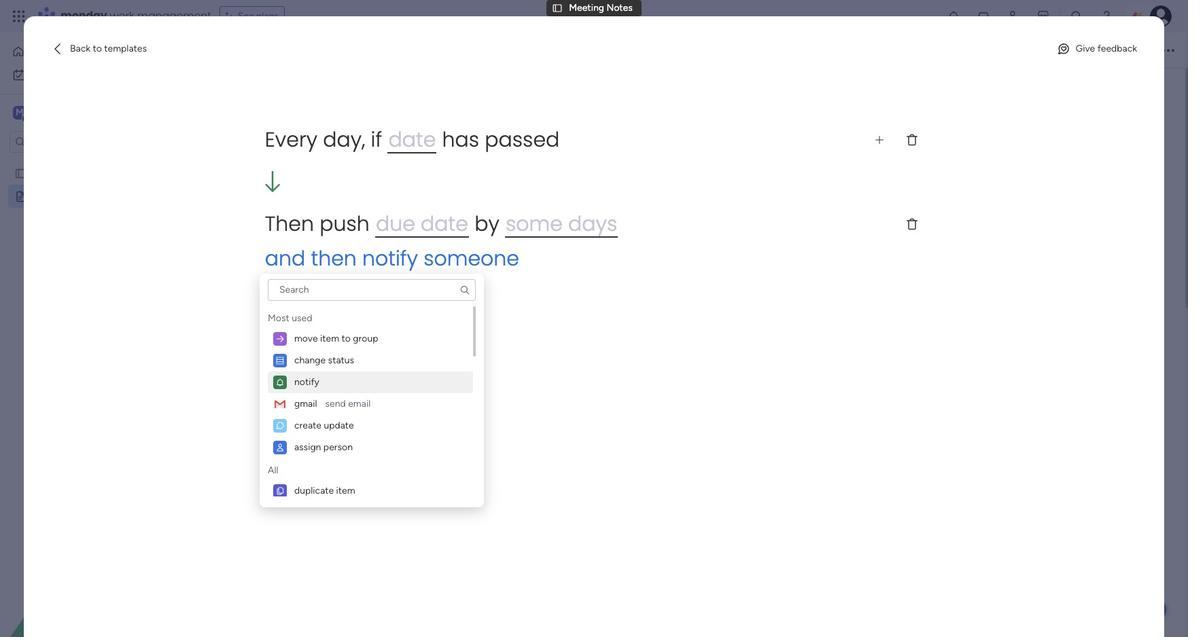 Task type: describe. For each thing, give the bounding box(es) containing it.
has
[[442, 125, 480, 155]]

1 vertical spatial website
[[737, 444, 775, 457]]

[list
[[475, 281, 496, 294]]

monday marketplace image
[[1037, 10, 1051, 23]]

4 .
[[435, 383, 444, 396]]

kendall parks image
[[1151, 5, 1172, 27]]

review for review of current website:
[[452, 424, 487, 437]]

email
[[348, 398, 371, 410]]

. for 4
[[442, 383, 444, 396]]

discussed
[[465, 444, 515, 457]]

gmail
[[294, 398, 317, 410]]

[insert
[[449, 260, 481, 273]]

plans
[[256, 10, 279, 22]]

create update
[[294, 420, 354, 432]]

monday work management
[[61, 8, 211, 24]]

weaknesses
[[606, 444, 664, 457]]

strengths
[[536, 444, 583, 457]]

design
[[601, 362, 633, 375]]

discussion on goals and objectives for the redesign
[[452, 342, 701, 355]]

date]
[[484, 260, 511, 273]]

of up discussion
[[489, 322, 500, 335]]

item for move
[[320, 333, 339, 345]]

1 vertical spatial on
[[659, 464, 672, 477]]

concepts
[[636, 362, 681, 375]]

change
[[294, 355, 326, 366]]

date:
[[419, 260, 446, 273]]

give feedback
[[1076, 43, 1138, 54]]

move item to group
[[294, 333, 378, 345]]

new
[[577, 362, 598, 375]]

tree grid inside list box
[[268, 307, 476, 502]]

main
[[31, 106, 55, 119]]

search everything image
[[1070, 10, 1084, 23]]

workspace image
[[13, 105, 27, 120]]

. for 3
[[441, 362, 443, 375]]

and up the brainstorming session for new design concepts
[[550, 342, 568, 355]]

by
[[475, 210, 500, 239]]

home option
[[8, 41, 165, 63]]

most used row
[[268, 307, 312, 326]]

2 image for identified
[[451, 469, 455, 473]]

notify element
[[268, 372, 473, 394]]

to right audit
[[684, 485, 695, 498]]

audit
[[657, 485, 682, 498]]

1
[[436, 505, 440, 518]]

management
[[137, 8, 211, 24]]

duplicate item element
[[268, 481, 473, 502]]

the down goals and objectives:
[[506, 526, 522, 539]]

for inside defined the primary goals for the website redesign, including improving user experience, increasing conversion rates, and enhancing brand identity.
[[593, 526, 607, 539]]

for left new
[[561, 362, 575, 375]]

and up relevance
[[746, 464, 764, 477]]

redesign
[[659, 342, 701, 355]]

1 2 image from the top
[[451, 530, 455, 535]]

the up concepts
[[640, 342, 657, 355]]

defined the primary goals for the website redesign, including improving user experience, increasing conversion rates, and enhancing brand identity.
[[465, 526, 949, 554]]

notes:
[[462, 403, 494, 416]]

goals and objectives:
[[452, 505, 558, 518]]

assign
[[294, 442, 321, 454]]

give feedback button
[[1052, 38, 1143, 60]]

then
[[311, 244, 357, 274]]

brand
[[625, 541, 653, 554]]

3
[[435, 362, 441, 375]]

duplicate
[[294, 485, 334, 497]]

date for due
[[421, 210, 469, 239]]

see plans
[[238, 10, 279, 22]]

person
[[324, 442, 353, 454]]

brainstorming
[[452, 362, 519, 375]]

attendees: [list of attendees]
[[419, 281, 566, 294]]

and up "improvement" on the bottom
[[585, 444, 603, 457]]

assign person element
[[268, 437, 473, 459]]

every
[[265, 125, 318, 155]]

of right [list in the top of the page
[[499, 281, 509, 294]]

assess
[[697, 485, 729, 498]]

website:
[[542, 424, 585, 437]]

select product image
[[12, 10, 26, 23]]

option icon image for notify
[[275, 378, 285, 388]]

enhancing
[[571, 541, 622, 554]]

m
[[16, 107, 24, 118]]

0 horizontal spatial current
[[502, 322, 538, 335]]

quality
[[821, 485, 853, 498]]

to inside button
[[93, 43, 102, 54]]

2 image for agreed
[[451, 490, 455, 494]]

0 vertical spatial notify
[[362, 244, 418, 274]]

date: [insert date]
[[419, 260, 511, 273]]

goals inside defined the primary goals for the website redesign, including improving user experience, increasing conversion rates, and enhancing brand identity.
[[565, 526, 590, 539]]

v2 ellipsis image
[[1163, 41, 1175, 59]]

website inside defined the primary goals for the website redesign, including improving user experience, increasing conversion rates, and enhancing brand identity.
[[628, 526, 667, 539]]

conduct
[[517, 485, 557, 498]]

review for review of current website
[[452, 322, 487, 335]]

lottie animation element
[[0, 501, 173, 638]]

0 vertical spatial on
[[506, 342, 519, 355]]

identity.
[[655, 541, 695, 554]]

meeting inside the "meeting notes" list box
[[32, 190, 67, 202]]

and down session
[[529, 383, 547, 396]]

areas
[[515, 464, 540, 477]]

option icon image for duplicate item
[[275, 487, 285, 496]]

existing
[[869, 485, 907, 498]]

review of current website
[[452, 322, 579, 335]]

list box containing most used
[[265, 279, 479, 502]]

workspace
[[58, 106, 112, 119]]

current
[[502, 424, 540, 437]]

1 vertical spatial current
[[699, 444, 734, 457]]

if
[[371, 125, 382, 155]]

used
[[292, 313, 312, 324]]

review of current website:
[[452, 424, 585, 437]]

agenda:
[[419, 301, 459, 314]]

to left group
[[342, 333, 351, 345]]

public board image
[[14, 167, 27, 180]]

1 .
[[436, 505, 443, 518]]

4
[[435, 383, 442, 396]]

feedback inside give feedback button
[[1098, 43, 1138, 54]]

identified areas for improvement based on user feedback and analytics data.
[[465, 464, 836, 477]]

for up design at the bottom of the page
[[624, 342, 638, 355]]

analytics
[[767, 464, 809, 477]]

rates,
[[521, 541, 548, 554]]

status
[[328, 355, 354, 366]]

3 .
[[435, 362, 443, 375]]

objectives
[[570, 342, 621, 355]]

improvement
[[560, 464, 625, 477]]



Task type: vqa. For each thing, say whether or not it's contained in the screenshot.
8
no



Task type: locate. For each thing, give the bounding box(es) containing it.
1 horizontal spatial on
[[659, 464, 672, 477]]

0 horizontal spatial notify
[[294, 377, 320, 388]]

current down attendees]
[[502, 322, 538, 335]]

Search for content search field
[[268, 279, 476, 301]]

improving
[[764, 526, 812, 539]]

option icon image for create update
[[275, 422, 285, 431]]

attendees:
[[419, 281, 473, 294]]

list box
[[265, 279, 479, 502]]

goals
[[452, 505, 479, 518]]

website up analytics
[[737, 444, 775, 457]]

the right assess
[[732, 485, 748, 498]]

option
[[0, 161, 173, 164]]

primary
[[525, 526, 562, 539]]

. left goals
[[440, 505, 443, 518]]

for down strengths
[[543, 464, 557, 477]]

2 image up goals
[[451, 490, 455, 494]]

move item to group element
[[268, 328, 473, 350]]

of right quality
[[856, 485, 866, 498]]

. for 1
[[440, 505, 443, 518]]

feedback
[[1098, 43, 1138, 54], [698, 464, 743, 477]]

notes
[[607, 2, 633, 14], [523, 116, 594, 151], [69, 190, 96, 202], [505, 222, 565, 248]]

1 vertical spatial date
[[421, 210, 469, 239]]

1 vertical spatial .
[[442, 383, 444, 396]]

for up enhancing
[[593, 526, 607, 539]]

and up defined
[[482, 505, 500, 518]]

and
[[265, 244, 306, 274], [550, 342, 568, 355], [529, 383, 547, 396], [585, 444, 603, 457], [746, 464, 764, 477], [800, 485, 818, 498], [482, 505, 500, 518], [551, 541, 569, 554]]

option icon image inside 'assign person' element
[[275, 443, 285, 453]]

main workspace
[[31, 106, 112, 119]]

all
[[268, 465, 279, 477]]

2 image left identified
[[451, 469, 455, 473]]

notify down due
[[362, 244, 418, 274]]

automation
[[312, 313, 367, 326]]

to
[[93, 43, 102, 54], [342, 333, 351, 345], [503, 485, 514, 498], [684, 485, 695, 498]]

most used
[[268, 313, 312, 324]]

every day, if date has passed
[[265, 125, 560, 155]]

responsibilities
[[550, 383, 623, 396]]

goals up session
[[521, 342, 547, 355]]

session
[[522, 362, 558, 375]]

notes inside field
[[523, 116, 594, 151]]

2 review from the top
[[452, 424, 487, 437]]

lottie animation image
[[0, 501, 173, 638]]

relevance
[[751, 485, 797, 498]]

home
[[30, 46, 56, 57]]

data.
[[812, 464, 836, 477]]

1 horizontal spatial user
[[815, 526, 836, 539]]

redesign,
[[669, 526, 714, 539]]

send email element
[[268, 394, 473, 415]]

date for if
[[389, 125, 436, 155]]

meeting
[[569, 2, 605, 14], [418, 116, 518, 151], [32, 190, 67, 202], [419, 222, 500, 248], [419, 403, 459, 416]]

invite members image
[[1007, 10, 1021, 23]]

discussion
[[452, 342, 504, 355]]

website up brand
[[628, 526, 667, 539]]

send email
[[325, 398, 371, 410]]

change status
[[294, 355, 354, 366]]

option icon image for change status
[[275, 356, 285, 366]]

brainstorming session for new design concepts
[[452, 362, 681, 375]]

website up discussion on goals and objectives for the redesign
[[540, 322, 579, 335]]

conversion
[[465, 541, 518, 554]]

workspace selection element
[[13, 105, 114, 122]]

. up 4 .
[[441, 362, 443, 375]]

option icon image inside send email element
[[273, 398, 287, 411]]

1 vertical spatial user
[[815, 526, 836, 539]]

0 vertical spatial 2 image
[[451, 530, 455, 535]]

thorough
[[568, 485, 613, 498]]

based
[[627, 464, 657, 477]]

duplicate item
[[294, 485, 355, 497]]

option icon image
[[275, 334, 285, 344], [275, 356, 285, 366], [275, 378, 285, 388], [273, 398, 287, 411], [275, 422, 285, 431], [275, 443, 285, 453], [275, 487, 285, 496]]

2 image down goals
[[451, 566, 455, 570]]

passed
[[485, 125, 560, 155]]

search image
[[460, 285, 471, 296]]

on up audit
[[659, 464, 672, 477]]

some
[[506, 210, 563, 239]]

all row
[[268, 459, 279, 478]]

2 2 image from the top
[[451, 469, 455, 473]]

create
[[276, 313, 309, 326]]

0 vertical spatial goals
[[521, 342, 547, 355]]

work
[[110, 8, 134, 24]]

of up discussed
[[489, 424, 500, 437]]

2 image for discussed
[[451, 449, 455, 453]]

create automation button
[[265, 306, 378, 333]]

due
[[376, 210, 415, 239]]

update
[[324, 420, 354, 432]]

1 horizontal spatial notify
[[362, 244, 418, 274]]

change status element
[[268, 350, 473, 372]]

increasing
[[897, 526, 947, 539]]

0 vertical spatial user
[[674, 464, 695, 477]]

option icon image inside the move item to group element
[[275, 334, 285, 344]]

date left by
[[421, 210, 469, 239]]

item right duplicate
[[336, 485, 355, 497]]

create automation
[[276, 313, 367, 326]]

of up identified areas for improvement based on user feedback and analytics data.
[[667, 444, 677, 457]]

notes inside list box
[[69, 190, 96, 202]]

review up discussion
[[452, 322, 487, 335]]

current up assess
[[699, 444, 734, 457]]

option icon image inside change status element
[[275, 356, 285, 366]]

item inside 'element'
[[336, 485, 355, 497]]

share
[[1119, 44, 1143, 55]]

0 vertical spatial item
[[320, 333, 339, 345]]

0 horizontal spatial user
[[674, 464, 695, 477]]

3 2 image from the top
[[451, 490, 455, 494]]

and inside defined the primary goals for the website redesign, including improving user experience, increasing conversion rates, and enhancing brand identity.
[[551, 541, 569, 554]]

date right if
[[389, 125, 436, 155]]

assign person
[[294, 442, 353, 454]]

2 vertical spatial website
[[628, 526, 667, 539]]

1 vertical spatial feedback
[[698, 464, 743, 477]]

0 vertical spatial website
[[540, 322, 579, 335]]

1 horizontal spatial feedback
[[1098, 43, 1138, 54]]

move
[[294, 333, 318, 345]]

tasks
[[502, 383, 527, 396]]

tree grid containing most used
[[268, 307, 476, 502]]

meeting inside meeting notes field
[[418, 116, 518, 151]]

update feed image
[[977, 10, 991, 23]]

item for duplicate
[[336, 485, 355, 497]]

back
[[70, 43, 90, 54]]

1 vertical spatial item
[[336, 485, 355, 497]]

to up goals and objectives:
[[503, 485, 514, 498]]

0 horizontal spatial goals
[[521, 342, 547, 355]]

0 vertical spatial current
[[502, 322, 538, 335]]

0 vertical spatial review
[[452, 322, 487, 335]]

2 image
[[451, 530, 455, 535], [451, 586, 455, 590]]

the up identified areas for improvement based on user feedback and analytics data.
[[680, 444, 696, 457]]

user right improving on the right of the page
[[815, 526, 836, 539]]

goals up enhancing
[[565, 526, 590, 539]]

1 horizontal spatial website
[[628, 526, 667, 539]]

public board image
[[14, 190, 27, 203]]

0 vertical spatial feedback
[[1098, 43, 1138, 54]]

None search field
[[268, 279, 476, 301]]

2 vertical spatial .
[[440, 505, 443, 518]]

the up the areas
[[517, 444, 533, 457]]

current
[[502, 322, 538, 335], [699, 444, 734, 457]]

notify up gmail
[[294, 377, 320, 388]]

option icon image inside create update element
[[275, 422, 285, 431]]

design.
[[778, 444, 813, 457]]

1 vertical spatial notify
[[294, 377, 320, 388]]

to right back
[[93, 43, 102, 54]]

option icon image for move item to group
[[275, 334, 285, 344]]

and down primary
[[551, 541, 569, 554]]

on down review of current website
[[506, 342, 519, 355]]

1 vertical spatial review
[[452, 424, 487, 437]]

0 vertical spatial date
[[389, 125, 436, 155]]

goals
[[521, 342, 547, 355], [565, 526, 590, 539]]

option icon image inside notify element
[[275, 378, 285, 388]]

assigning
[[452, 383, 499, 396]]

agreed to conduct a thorough content audit to assess the relevance and quality of existing content.
[[465, 485, 950, 498]]

meeting notes:
[[419, 403, 494, 416]]

identified
[[465, 464, 512, 477]]

2 image left discussed
[[451, 449, 455, 453]]

Meeting Notes field
[[414, 116, 597, 152]]

objectives:
[[503, 505, 558, 518]]

2 2 image from the top
[[451, 586, 455, 590]]

0 vertical spatial .
[[441, 362, 443, 375]]

of
[[499, 281, 509, 294], [489, 322, 500, 335], [489, 424, 500, 437], [667, 444, 677, 457], [856, 485, 866, 498]]

review down notes:
[[452, 424, 487, 437]]

most
[[268, 313, 290, 324]]

for
[[624, 342, 638, 355], [561, 362, 575, 375], [543, 464, 557, 477], [593, 526, 607, 539]]

share button
[[1094, 39, 1149, 61]]

1 vertical spatial goals
[[565, 526, 590, 539]]

tree grid
[[268, 307, 476, 502]]

discussed the strengths and weaknesses of the current website design.
[[465, 444, 813, 457]]

back to templates button
[[46, 38, 152, 60]]

the up brand
[[610, 526, 626, 539]]

help image
[[1100, 10, 1114, 23]]

4 2 image from the top
[[451, 566, 455, 570]]

2 horizontal spatial website
[[737, 444, 775, 457]]

. down 3 . at the left bottom
[[442, 383, 444, 396]]

option icon image inside duplicate item 'element'
[[275, 487, 285, 496]]

create update element
[[268, 415, 473, 437]]

option icon image for assign person
[[275, 443, 285, 453]]

0 horizontal spatial feedback
[[698, 464, 743, 477]]

user
[[674, 464, 695, 477], [815, 526, 836, 539]]

1 2 image from the top
[[451, 449, 455, 453]]

0 horizontal spatial on
[[506, 342, 519, 355]]

1 horizontal spatial current
[[699, 444, 734, 457]]

user inside defined the primary goals for the website redesign, including improving user experience, increasing conversion rates, and enhancing brand identity.
[[815, 526, 836, 539]]

item down create automation
[[320, 333, 339, 345]]

experience,
[[838, 526, 894, 539]]

meeting notes inside field
[[418, 116, 594, 151]]

0 horizontal spatial website
[[540, 322, 579, 335]]

user up audit
[[674, 464, 695, 477]]

then
[[265, 210, 314, 239]]

defined
[[465, 526, 504, 539]]

see plans button
[[219, 6, 285, 27]]

1 horizontal spatial goals
[[565, 526, 590, 539]]

2 image
[[451, 449, 455, 453], [451, 469, 455, 473], [451, 490, 455, 494], [451, 566, 455, 570]]

content
[[616, 485, 654, 498]]

on
[[506, 342, 519, 355], [659, 464, 672, 477]]

a
[[560, 485, 565, 498]]

and down data. on the right
[[800, 485, 818, 498]]

1 vertical spatial 2 image
[[451, 586, 455, 590]]

give feedback link
[[1052, 38, 1143, 60]]

meeting notes list box
[[0, 159, 173, 391]]

1 review from the top
[[452, 322, 487, 335]]

group
[[353, 333, 378, 345]]

the
[[640, 342, 657, 355], [517, 444, 533, 457], [680, 444, 696, 457], [732, 485, 748, 498], [506, 526, 522, 539], [610, 526, 626, 539]]

notifications image
[[947, 10, 961, 23]]

meeting notes inside list box
[[32, 190, 96, 202]]

and down then at the top left
[[265, 244, 306, 274]]



